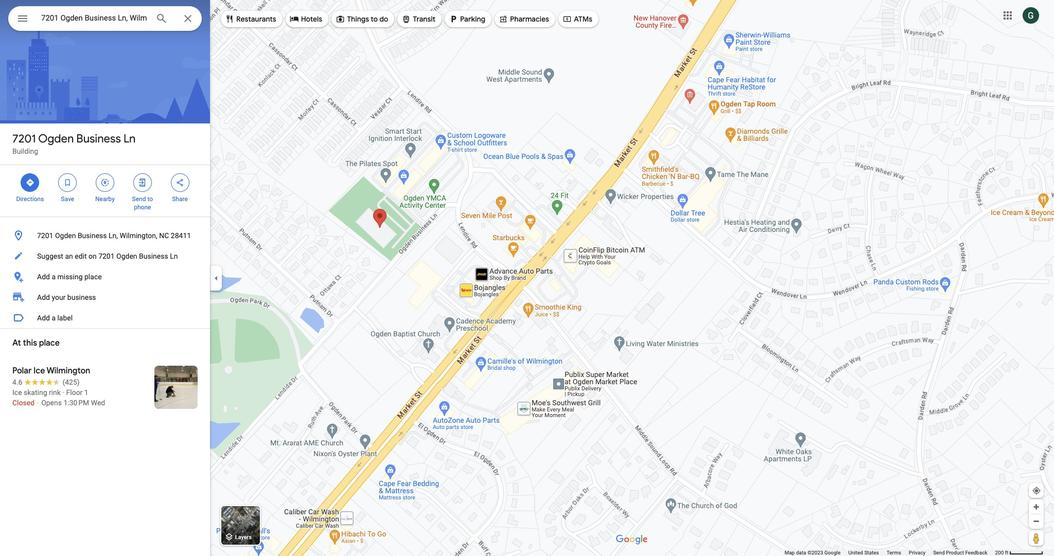 Task type: locate. For each thing, give the bounding box(es) containing it.
1 horizontal spatial 7201
[[37, 232, 53, 240]]

1 a from the top
[[52, 273, 56, 281]]

0 horizontal spatial to
[[147, 196, 153, 203]]

edit
[[75, 252, 87, 261]]

a left label
[[52, 314, 56, 322]]

a for label
[[52, 314, 56, 322]]

 hotels
[[290, 13, 322, 25]]

ogden down wilmington,
[[116, 252, 137, 261]]

1 horizontal spatial send
[[934, 550, 945, 556]]

missing
[[57, 273, 83, 281]]

0 vertical spatial ice
[[34, 366, 45, 376]]

ogden for ln
[[38, 132, 74, 146]]

wed
[[91, 399, 105, 407]]

1 vertical spatial ln
[[170, 252, 178, 261]]

polar ice wilmington
[[12, 366, 90, 376]]

actions for 7201 ogden business ln region
[[0, 165, 210, 217]]

ogden up an
[[55, 232, 76, 240]]

place down on
[[84, 273, 102, 281]]

1 vertical spatial 7201
[[37, 232, 53, 240]]

atms
[[574, 14, 593, 24]]

ice inside ice skating rink · floor 1 closed ⋅ opens 1:30 pm wed
[[12, 389, 22, 397]]

7201 inside 7201 ogden business ln building
[[12, 132, 36, 146]]

product
[[946, 550, 964, 556]]

business
[[67, 293, 96, 302]]

4.6 stars 425 reviews image
[[12, 377, 80, 388]]

business up on
[[78, 232, 107, 240]]

send up the phone
[[132, 196, 146, 203]]

business up 
[[76, 132, 121, 146]]

business inside 7201 ogden business ln building
[[76, 132, 121, 146]]

 restaurants
[[225, 13, 276, 25]]

1 vertical spatial business
[[78, 232, 107, 240]]

0 vertical spatial ln
[[124, 132, 136, 146]]

data
[[796, 550, 807, 556]]

1 horizontal spatial ice
[[34, 366, 45, 376]]

ice
[[34, 366, 45, 376], [12, 389, 22, 397]]

at
[[12, 338, 21, 349]]

add down suggest
[[37, 273, 50, 281]]

send inside button
[[934, 550, 945, 556]]

7201 right on
[[98, 252, 115, 261]]

add for add a label
[[37, 314, 50, 322]]


[[499, 13, 508, 25]]

7201 ogden business ln building
[[12, 132, 136, 155]]

0 horizontal spatial 7201
[[12, 132, 36, 146]]

1 vertical spatial to
[[147, 196, 153, 203]]

collapse side panel image
[[211, 273, 222, 284]]

a
[[52, 273, 56, 281], [52, 314, 56, 322]]

add left your
[[37, 293, 50, 302]]

to left do
[[371, 14, 378, 24]]

7201 up building
[[12, 132, 36, 146]]

1 vertical spatial send
[[934, 550, 945, 556]]

©2023
[[808, 550, 823, 556]]

1:30 pm
[[64, 399, 89, 407]]

0 horizontal spatial ice
[[12, 389, 22, 397]]

privacy button
[[909, 550, 926, 557]]

ice up 4.6 stars 425 reviews image
[[34, 366, 45, 376]]

google
[[825, 550, 841, 556]]

a for missing
[[52, 273, 56, 281]]

suggest an edit on 7201 ogden business ln button
[[0, 246, 210, 267]]


[[16, 11, 29, 26]]

ln inside 7201 ogden business ln building
[[124, 132, 136, 146]]

none field inside 7201 ogden business ln, wilmington, nc 28411 field
[[41, 12, 147, 24]]

business
[[76, 132, 121, 146], [78, 232, 107, 240], [139, 252, 168, 261]]

2 vertical spatial 7201
[[98, 252, 115, 261]]

skating
[[24, 389, 47, 397]]

send left product
[[934, 550, 945, 556]]

2 vertical spatial add
[[37, 314, 50, 322]]

7201 ogden business ln, wilmington, nc 28411 button
[[0, 226, 210, 246]]

200
[[995, 550, 1004, 556]]

 button
[[8, 6, 37, 33]]

0 vertical spatial business
[[76, 132, 121, 146]]

to
[[371, 14, 378, 24], [147, 196, 153, 203]]

your
[[52, 293, 66, 302]]

to inside send to phone
[[147, 196, 153, 203]]

2 add from the top
[[37, 293, 50, 302]]

1 horizontal spatial place
[[84, 273, 102, 281]]

send product feedback
[[934, 550, 988, 556]]


[[175, 177, 185, 188]]

ft
[[1005, 550, 1009, 556]]

ogden
[[38, 132, 74, 146], [55, 232, 76, 240], [116, 252, 137, 261]]

1 horizontal spatial ln
[[170, 252, 178, 261]]

ln,
[[109, 232, 118, 240]]

0 vertical spatial place
[[84, 273, 102, 281]]

google maps element
[[0, 0, 1054, 557]]

on
[[89, 252, 97, 261]]

send product feedback button
[[934, 550, 988, 557]]

0 horizontal spatial send
[[132, 196, 146, 203]]

to inside  things to do
[[371, 14, 378, 24]]

0 vertical spatial add
[[37, 273, 50, 281]]

this
[[23, 338, 37, 349]]

7201 Ogden Business Ln, Wilmington, NC 28411 field
[[8, 6, 202, 31]]

zoom out image
[[1033, 518, 1041, 526]]

1 vertical spatial place
[[39, 338, 60, 349]]

0 vertical spatial a
[[52, 273, 56, 281]]

ln
[[124, 132, 136, 146], [170, 252, 178, 261]]

0 vertical spatial to
[[371, 14, 378, 24]]

business down nc
[[139, 252, 168, 261]]

send
[[132, 196, 146, 203], [934, 550, 945, 556]]

add
[[37, 273, 50, 281], [37, 293, 50, 302], [37, 314, 50, 322]]

 atms
[[563, 13, 593, 25]]

1 vertical spatial a
[[52, 314, 56, 322]]

add left label
[[37, 314, 50, 322]]

map
[[785, 550, 795, 556]]

suggest
[[37, 252, 63, 261]]

 transit
[[402, 13, 436, 25]]

suggest an edit on 7201 ogden business ln
[[37, 252, 178, 261]]

states
[[865, 550, 879, 556]]

1 vertical spatial ogden
[[55, 232, 76, 240]]

map data ©2023 google
[[785, 550, 841, 556]]

at this place
[[12, 338, 60, 349]]

None field
[[41, 12, 147, 24]]

28411
[[171, 232, 191, 240]]

feedback
[[966, 550, 988, 556]]

send to phone
[[132, 196, 153, 211]]

7201 ogden business ln, wilmington, nc 28411
[[37, 232, 191, 240]]

·
[[62, 389, 64, 397]]

add a label
[[37, 314, 73, 322]]

to up the phone
[[147, 196, 153, 203]]

footer containing map data ©2023 google
[[785, 550, 995, 557]]

(425)
[[63, 378, 80, 387]]

0 horizontal spatial ln
[[124, 132, 136, 146]]

1 horizontal spatial to
[[371, 14, 378, 24]]

send inside send to phone
[[132, 196, 146, 203]]

nc
[[159, 232, 169, 240]]

footer inside google maps 'element'
[[785, 550, 995, 557]]

label
[[57, 314, 73, 322]]

3 add from the top
[[37, 314, 50, 322]]

1 vertical spatial add
[[37, 293, 50, 302]]

1 vertical spatial ice
[[12, 389, 22, 397]]

place right the this
[[39, 338, 60, 349]]

 pharmacies
[[499, 13, 549, 25]]

0 vertical spatial ogden
[[38, 132, 74, 146]]

ice down 4.6
[[12, 389, 22, 397]]

add a missing place
[[37, 273, 102, 281]]

add your business link
[[0, 287, 210, 308]]

a left the missing
[[52, 273, 56, 281]]

floor
[[66, 389, 83, 397]]

place
[[84, 273, 102, 281], [39, 338, 60, 349]]

footer
[[785, 550, 995, 557]]

2 a from the top
[[52, 314, 56, 322]]

 things to do
[[336, 13, 388, 25]]

ogden inside 7201 ogden business ln building
[[38, 132, 74, 146]]

wilmington,
[[120, 232, 157, 240]]

ogden up 
[[38, 132, 74, 146]]

place inside add a missing place button
[[84, 273, 102, 281]]

1 add from the top
[[37, 273, 50, 281]]


[[225, 13, 234, 25]]

united
[[849, 550, 863, 556]]

terms
[[887, 550, 901, 556]]

7201 up suggest
[[37, 232, 53, 240]]

0 vertical spatial 7201
[[12, 132, 36, 146]]

0 vertical spatial send
[[132, 196, 146, 203]]


[[290, 13, 299, 25]]

add a label button
[[0, 308, 210, 328]]



Task type: vqa. For each thing, say whether or not it's contained in the screenshot.


Task type: describe. For each thing, give the bounding box(es) containing it.
show street view coverage image
[[1029, 531, 1044, 546]]

phone
[[134, 204, 151, 211]]


[[336, 13, 345, 25]]


[[402, 13, 411, 25]]

opens
[[41, 399, 62, 407]]


[[449, 13, 458, 25]]

united states
[[849, 550, 879, 556]]

privacy
[[909, 550, 926, 556]]

200 ft
[[995, 550, 1009, 556]]

send for send to phone
[[132, 196, 146, 203]]

ice skating rink · floor 1 closed ⋅ opens 1:30 pm wed
[[12, 389, 105, 407]]


[[63, 177, 72, 188]]

add for add your business
[[37, 293, 50, 302]]

0 horizontal spatial place
[[39, 338, 60, 349]]

transit
[[413, 14, 436, 24]]

wilmington
[[47, 366, 90, 376]]

 parking
[[449, 13, 485, 25]]

2 vertical spatial ogden
[[116, 252, 137, 261]]

7201 for ln,
[[37, 232, 53, 240]]

send for send product feedback
[[934, 550, 945, 556]]

7201 for ln
[[12, 132, 36, 146]]

terms button
[[887, 550, 901, 557]]

layers
[[235, 535, 252, 541]]

ln inside button
[[170, 252, 178, 261]]

1
[[84, 389, 88, 397]]


[[25, 177, 35, 188]]

add for add a missing place
[[37, 273, 50, 281]]

ogden for ln,
[[55, 232, 76, 240]]

⋅
[[36, 399, 39, 407]]

nearby
[[95, 196, 115, 203]]

200 ft button
[[995, 550, 1044, 556]]

directions
[[16, 196, 44, 203]]

an
[[65, 252, 73, 261]]

united states button
[[849, 550, 879, 557]]

things
[[347, 14, 369, 24]]

4.6
[[12, 378, 22, 387]]

pharmacies
[[510, 14, 549, 24]]

closed
[[12, 399, 35, 407]]

hotels
[[301, 14, 322, 24]]


[[100, 177, 110, 188]]

2 horizontal spatial 7201
[[98, 252, 115, 261]]

business for ln
[[76, 132, 121, 146]]

building
[[12, 147, 38, 155]]

do
[[380, 14, 388, 24]]

parking
[[460, 14, 485, 24]]

rink
[[49, 389, 61, 397]]


[[138, 177, 147, 188]]


[[563, 13, 572, 25]]

restaurants
[[236, 14, 276, 24]]

share
[[172, 196, 188, 203]]

save
[[61, 196, 74, 203]]

add your business
[[37, 293, 96, 302]]

zoom in image
[[1033, 504, 1041, 511]]

7201 ogden business ln main content
[[0, 0, 210, 557]]

2 vertical spatial business
[[139, 252, 168, 261]]

polar
[[12, 366, 32, 376]]

 search field
[[8, 6, 202, 33]]

show your location image
[[1032, 487, 1042, 496]]

business for ln,
[[78, 232, 107, 240]]

google account: greg robinson  
(robinsongreg175@gmail.com) image
[[1023, 7, 1040, 23]]

add a missing place button
[[0, 267, 210, 287]]



